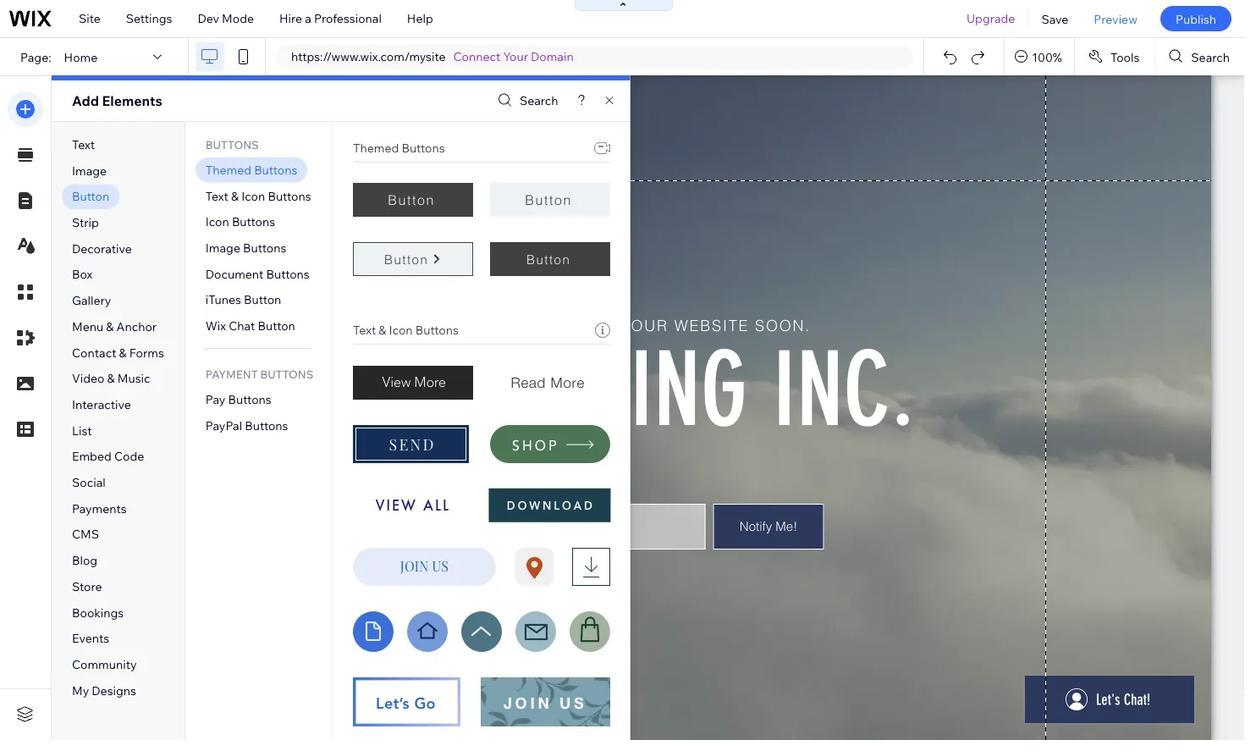 Task type: vqa. For each thing, say whether or not it's contained in the screenshot.
Members
no



Task type: locate. For each thing, give the bounding box(es) containing it.
embed code
[[72, 449, 144, 464]]

1 horizontal spatial image
[[206, 240, 240, 255]]

1 horizontal spatial search
[[1192, 49, 1230, 64]]

blog
[[72, 553, 98, 568]]

themed buttons
[[353, 141, 445, 155], [206, 162, 297, 177]]

1 vertical spatial text
[[206, 188, 229, 203]]

search button down publish button in the top right of the page
[[1156, 38, 1246, 75]]

search down publish at right top
[[1192, 49, 1230, 64]]

bookings
[[72, 605, 124, 620]]

button button
[[353, 183, 473, 217], [490, 183, 610, 217], [353, 242, 473, 276], [490, 242, 610, 276]]

preview button
[[1082, 0, 1151, 37]]

text & icon buttons
[[206, 188, 311, 203], [353, 323, 458, 337]]

professional
[[314, 11, 382, 26]]

1 vertical spatial icon
[[206, 214, 229, 229]]

search button
[[1156, 38, 1246, 75], [494, 88, 559, 113]]

my designs
[[72, 683, 136, 698]]

icon
[[242, 188, 265, 203], [206, 214, 229, 229], [389, 323, 412, 337]]

0 horizontal spatial themed
[[206, 162, 252, 177]]

2 vertical spatial text
[[353, 323, 376, 337]]

1 horizontal spatial text & icon buttons
[[353, 323, 458, 337]]

pay buttons
[[206, 392, 272, 407]]

&
[[231, 188, 239, 203], [106, 319, 114, 334], [378, 323, 386, 337], [119, 345, 127, 360], [107, 371, 115, 386]]

dev
[[198, 11, 219, 26]]

icon buttons
[[206, 214, 275, 229]]

image up strip
[[72, 163, 107, 178]]

0 horizontal spatial text & icon buttons
[[206, 188, 311, 203]]

tools button
[[1075, 38, 1155, 75]]

publish
[[1176, 11, 1217, 26]]

buttons
[[206, 138, 259, 152], [401, 141, 445, 155], [254, 162, 297, 177], [268, 188, 311, 203], [232, 214, 275, 229], [243, 240, 286, 255], [266, 266, 310, 281], [415, 323, 458, 337], [260, 367, 314, 381], [228, 392, 272, 407], [245, 418, 288, 433]]

0 horizontal spatial icon
[[206, 214, 229, 229]]

connect
[[454, 49, 501, 64]]

1 horizontal spatial text
[[206, 188, 229, 203]]

your
[[503, 49, 528, 64]]

image
[[72, 163, 107, 178], [206, 240, 240, 255]]

0 vertical spatial text & icon buttons
[[206, 188, 311, 203]]

add elements
[[72, 92, 162, 109]]

1 horizontal spatial themed buttons
[[353, 141, 445, 155]]

image up document
[[206, 240, 240, 255]]

search down domain
[[520, 93, 559, 108]]

designs
[[92, 683, 136, 698]]

embed
[[72, 449, 112, 464]]

chat
[[229, 318, 255, 333]]

image buttons
[[206, 240, 286, 255]]

1 vertical spatial themed buttons
[[206, 162, 297, 177]]

upgrade
[[967, 11, 1016, 26]]

events
[[72, 631, 109, 646]]

domain
[[531, 49, 574, 64]]

https://www.wix.com/mysite connect your domain
[[291, 49, 574, 64]]

0 vertical spatial image
[[72, 163, 107, 178]]

1 vertical spatial search button
[[494, 88, 559, 113]]

0 horizontal spatial image
[[72, 163, 107, 178]]

code
[[114, 449, 144, 464]]

themed
[[353, 141, 399, 155], [206, 162, 252, 177]]

payment buttons
[[206, 367, 314, 381]]

contact & forms
[[72, 345, 164, 360]]

text
[[72, 137, 95, 152], [206, 188, 229, 203], [353, 323, 376, 337]]

button
[[72, 189, 109, 204], [388, 192, 435, 208], [525, 192, 572, 208], [384, 251, 428, 267], [526, 251, 571, 267], [244, 292, 281, 307], [258, 318, 295, 333]]

home
[[64, 49, 98, 64]]

0 horizontal spatial search
[[520, 93, 559, 108]]

pay
[[206, 392, 226, 407]]

menu & anchor
[[72, 319, 157, 334]]

0 vertical spatial themed buttons
[[353, 141, 445, 155]]

preview
[[1094, 11, 1138, 26]]

0 horizontal spatial themed buttons
[[206, 162, 297, 177]]

document
[[206, 266, 264, 281]]

0 horizontal spatial text
[[72, 137, 95, 152]]

my
[[72, 683, 89, 698]]

1 vertical spatial image
[[206, 240, 240, 255]]

1 horizontal spatial icon
[[242, 188, 265, 203]]

0 vertical spatial search
[[1192, 49, 1230, 64]]

100%
[[1033, 49, 1063, 64]]

community
[[72, 657, 137, 672]]

video & music
[[72, 371, 150, 386]]

anchor
[[116, 319, 157, 334]]

2 horizontal spatial icon
[[389, 323, 412, 337]]

mode
[[222, 11, 254, 26]]

search
[[1192, 49, 1230, 64], [520, 93, 559, 108]]

1 horizontal spatial themed
[[353, 141, 399, 155]]

100% button
[[1005, 38, 1075, 75]]

gallery
[[72, 293, 111, 308]]

0 vertical spatial search button
[[1156, 38, 1246, 75]]

1 horizontal spatial search button
[[1156, 38, 1246, 75]]

search button down your
[[494, 88, 559, 113]]



Task type: describe. For each thing, give the bounding box(es) containing it.
list
[[72, 423, 92, 438]]

menu
[[72, 319, 103, 334]]

save
[[1042, 11, 1069, 26]]

contact
[[72, 345, 116, 360]]

dev mode
[[198, 11, 254, 26]]

https://www.wix.com/mysite
[[291, 49, 446, 64]]

site
[[79, 11, 101, 26]]

document buttons
[[206, 266, 310, 281]]

hire a professional
[[280, 11, 382, 26]]

interactive
[[72, 397, 131, 412]]

image for image buttons
[[206, 240, 240, 255]]

1 vertical spatial text & icon buttons
[[353, 323, 458, 337]]

2 horizontal spatial text
[[353, 323, 376, 337]]

itunes button
[[206, 292, 281, 307]]

itunes
[[206, 292, 241, 307]]

0 horizontal spatial search button
[[494, 88, 559, 113]]

wix chat button
[[206, 318, 295, 333]]

0 vertical spatial icon
[[242, 188, 265, 203]]

help
[[407, 11, 433, 26]]

1 vertical spatial themed
[[206, 162, 252, 177]]

elements
[[102, 92, 162, 109]]

settings
[[126, 11, 172, 26]]

cms
[[72, 527, 99, 542]]

0 vertical spatial themed
[[353, 141, 399, 155]]

hire
[[280, 11, 302, 26]]

payments
[[72, 501, 127, 516]]

0 vertical spatial text
[[72, 137, 95, 152]]

forms
[[129, 345, 164, 360]]

save button
[[1029, 0, 1082, 37]]

2 vertical spatial icon
[[389, 323, 412, 337]]

social
[[72, 475, 106, 490]]

paypal buttons
[[206, 418, 288, 433]]

strip
[[72, 215, 99, 230]]

payment
[[206, 367, 258, 381]]

store
[[72, 579, 102, 594]]

music
[[118, 371, 150, 386]]

box
[[72, 267, 93, 282]]

1 vertical spatial search
[[520, 93, 559, 108]]

tools
[[1111, 49, 1140, 64]]

a
[[305, 11, 312, 26]]

publish button
[[1161, 6, 1232, 31]]

wix
[[206, 318, 226, 333]]

add
[[72, 92, 99, 109]]

image for image
[[72, 163, 107, 178]]

decorative
[[72, 241, 132, 256]]

paypal
[[206, 418, 242, 433]]

video
[[72, 371, 105, 386]]



